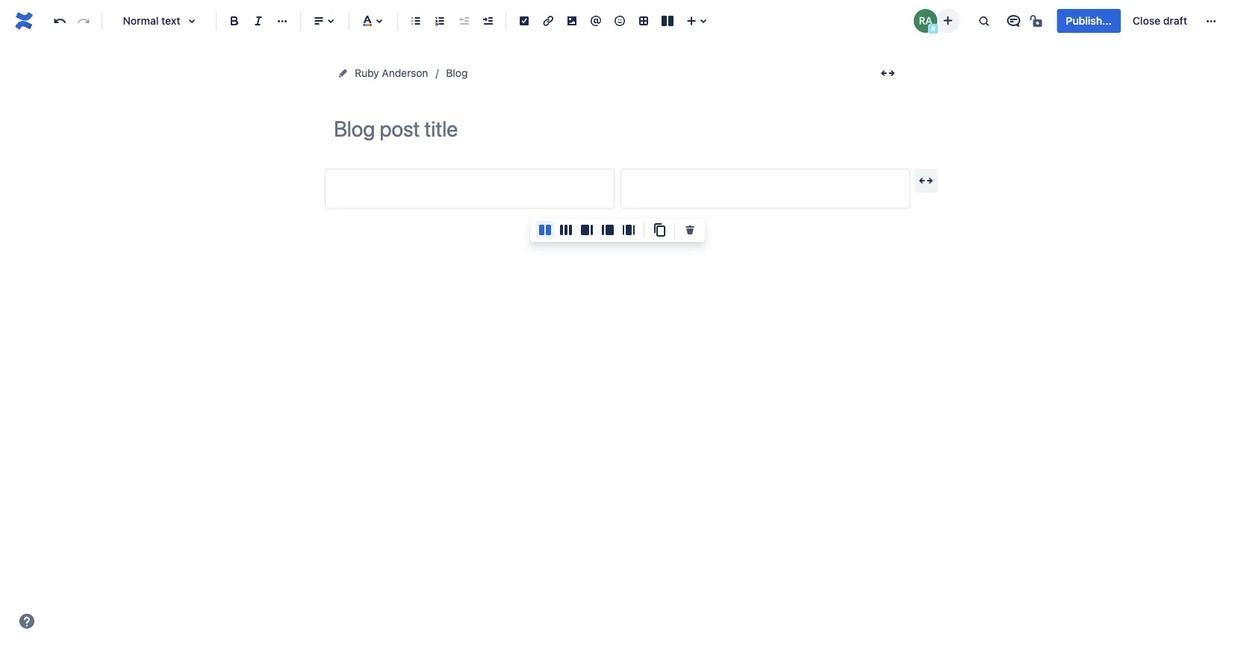 Task type: describe. For each thing, give the bounding box(es) containing it.
no restrictions image
[[1029, 12, 1047, 30]]

remove image
[[681, 221, 699, 239]]

undo ⌘z image
[[51, 12, 69, 30]]

layouts image
[[659, 12, 677, 30]]

confluence image
[[12, 9, 36, 33]]

publish... button
[[1057, 9, 1121, 33]]

add image, video, or file image
[[563, 12, 581, 30]]

table image
[[635, 12, 653, 30]]

more formatting image
[[273, 12, 291, 30]]

close draft
[[1133, 15, 1188, 27]]

text
[[161, 15, 180, 27]]

indent tab image
[[479, 12, 497, 30]]

publish...
[[1066, 15, 1112, 27]]

ruby anderson image
[[914, 9, 938, 33]]

ruby anderson
[[355, 67, 428, 79]]

comment icon image
[[1005, 12, 1023, 30]]

outdent ⇧tab image
[[455, 12, 473, 30]]

bullet list ⌘⇧8 image
[[407, 12, 425, 30]]

blog
[[446, 67, 468, 79]]

italic ⌘i image
[[250, 12, 267, 30]]

close draft button
[[1124, 9, 1197, 33]]

bold ⌘b image
[[226, 12, 244, 30]]

ruby anderson link
[[355, 64, 428, 82]]

help image
[[18, 613, 36, 630]]

close
[[1133, 15, 1161, 27]]

numbered list ⌘⇧7 image
[[431, 12, 449, 30]]

anderson
[[382, 67, 428, 79]]



Task type: vqa. For each thing, say whether or not it's contained in the screenshot.
MAIN CONTENT AREA, START TYPING TO ENTER TEXT. TEXT FIELD
yes



Task type: locate. For each thing, give the bounding box(es) containing it.
go wide image
[[917, 172, 935, 190]]

two columns image
[[536, 221, 554, 239]]

confluence image
[[12, 9, 36, 33]]

Main content area, start typing to enter text. text field
[[325, 169, 911, 209]]

make page full-width image
[[879, 64, 897, 82]]

action item image
[[515, 12, 533, 30]]

redo ⌘⇧z image
[[75, 12, 93, 30]]

find and replace image
[[975, 12, 993, 30]]

mention image
[[587, 12, 605, 30]]

link image
[[539, 12, 557, 30]]

normal text button
[[108, 4, 210, 37]]

align left image
[[310, 12, 328, 30]]

normal text
[[123, 15, 180, 27]]

right sidebar image
[[578, 221, 596, 239]]

normal
[[123, 15, 159, 27]]

Blog post title text field
[[334, 117, 902, 141]]

emoji image
[[611, 12, 629, 30]]

three columns image
[[557, 221, 575, 239]]

left sidebar image
[[599, 221, 617, 239]]

copy image
[[651, 221, 669, 239]]

blog link
[[446, 64, 468, 82]]

ruby
[[355, 67, 379, 79]]

more image
[[1203, 12, 1221, 30]]

move this blog image
[[337, 67, 349, 79]]

draft
[[1164, 15, 1188, 27]]

three columns with sidebars image
[[620, 221, 638, 239]]

invite to edit image
[[939, 12, 957, 30]]



